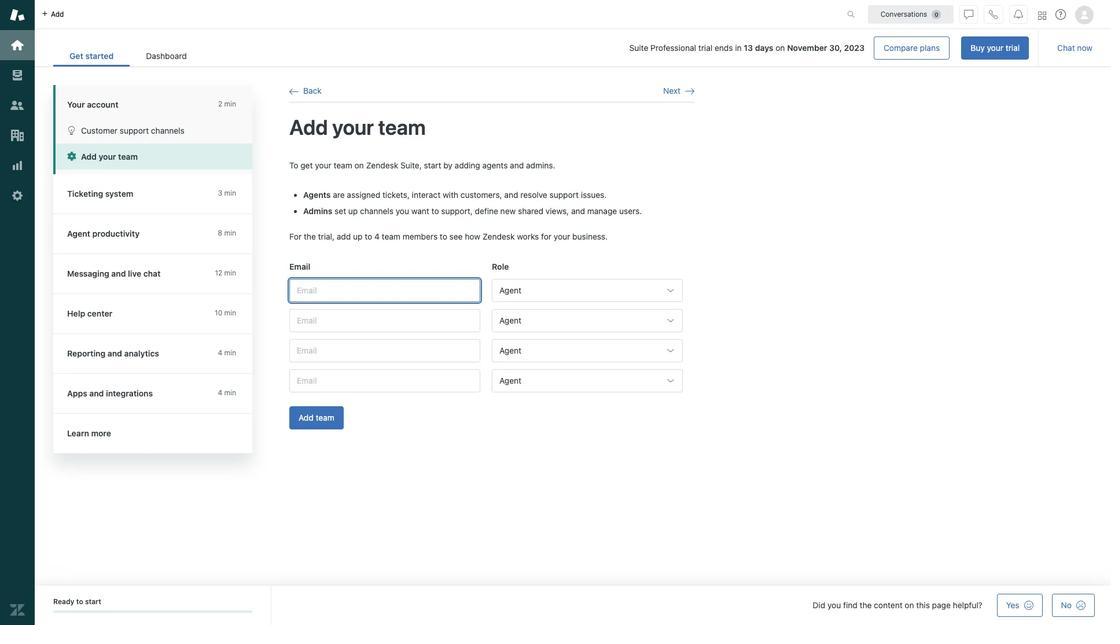 Task type: describe. For each thing, give the bounding box(es) containing it.
suite
[[630, 43, 649, 53]]

get started image
[[10, 38, 25, 53]]

add inside button
[[81, 152, 97, 162]]

trial for your
[[1006, 43, 1020, 53]]

email field for third agent popup button from the bottom
[[289, 309, 481, 333]]

add for add team 'button' at bottom
[[299, 413, 314, 423]]

4 for reporting and analytics
[[218, 349, 222, 357]]

3
[[218, 189, 222, 197]]

help center heading
[[53, 294, 264, 334]]

define
[[475, 206, 498, 216]]

and right agents at the left of the page
[[510, 160, 524, 170]]

2 horizontal spatial on
[[905, 600, 915, 610]]

ticketing system
[[67, 189, 133, 199]]

and right apps
[[89, 388, 104, 398]]

4 for apps and integrations
[[218, 388, 222, 397]]

to right want
[[432, 206, 439, 216]]

resolve
[[521, 190, 548, 200]]

apps and integrations
[[67, 388, 153, 398]]

you inside footer
[[828, 600, 841, 610]]

your
[[67, 100, 85, 109]]

agent inside heading
[[67, 229, 90, 239]]

want
[[412, 206, 430, 216]]

are
[[333, 190, 345, 200]]

days
[[755, 43, 774, 53]]

reporting and analytics
[[67, 349, 159, 358]]

assigned
[[347, 190, 381, 200]]

account
[[87, 100, 118, 109]]

compare plans
[[884, 43, 940, 53]]

12 min
[[215, 269, 236, 277]]

10
[[215, 309, 222, 317]]

learn more button
[[53, 414, 250, 453]]

trial for professional
[[699, 43, 713, 53]]

business.
[[573, 232, 608, 242]]

suite,
[[401, 160, 422, 170]]

yes button
[[997, 594, 1043, 617]]

your account
[[67, 100, 118, 109]]

agents are assigned tickets, interact with customers, and resolve support issues.
[[303, 190, 607, 200]]

admins.
[[526, 160, 556, 170]]

0 horizontal spatial zendesk
[[366, 160, 398, 170]]

customer support channels button
[[56, 118, 252, 144]]

messaging
[[67, 269, 109, 278]]

analytics
[[124, 349, 159, 358]]

add your team inside button
[[81, 152, 138, 162]]

manage
[[588, 206, 617, 216]]

set
[[335, 206, 346, 216]]

ready
[[53, 597, 74, 606]]

add for content-title region
[[289, 115, 328, 140]]

min for agent productivity
[[224, 229, 236, 237]]

new
[[501, 206, 516, 216]]

back
[[303, 86, 322, 96]]

content
[[874, 600, 903, 610]]

members
[[403, 232, 438, 242]]

now
[[1078, 43, 1093, 53]]

1 vertical spatial support
[[550, 190, 579, 200]]

to
[[289, 160, 298, 170]]

1 vertical spatial up
[[353, 232, 363, 242]]

messaging and live chat
[[67, 269, 161, 278]]

min for reporting and analytics
[[224, 349, 236, 357]]

with
[[443, 190, 459, 200]]

min for apps and integrations
[[224, 388, 236, 397]]

admins
[[303, 206, 333, 216]]

0 vertical spatial up
[[348, 206, 358, 216]]

to right ready
[[76, 597, 83, 606]]

progress-bar progress bar
[[53, 611, 252, 613]]

works
[[517, 232, 539, 242]]

12
[[215, 269, 222, 277]]

team inside add team 'button'
[[316, 413, 335, 423]]

learn
[[67, 428, 89, 438]]

zendesk support image
[[10, 8, 25, 23]]

team inside content-title region
[[378, 115, 426, 140]]

email field for fourth agent popup button from the bottom
[[289, 279, 481, 302]]

adding
[[455, 160, 480, 170]]

trial,
[[318, 232, 335, 242]]

ready to start
[[53, 597, 101, 606]]

2 agent button from the top
[[492, 309, 683, 333]]

users.
[[620, 206, 642, 216]]

1 agent button from the top
[[492, 279, 683, 302]]

dashboard
[[146, 51, 187, 61]]

dashboard tab
[[130, 45, 203, 67]]

1 vertical spatial channels
[[360, 206, 394, 216]]

customers image
[[10, 98, 25, 113]]

messaging and live chat heading
[[53, 254, 264, 294]]

for the trial, add up to 4 team members to see how zendesk works for your business.
[[289, 232, 608, 242]]

to get your team on zendesk suite, start by adding agents and admins.
[[289, 160, 556, 170]]

content-title region
[[289, 114, 695, 141]]

region containing to get your team on zendesk suite, start by adding agents and admins.
[[289, 160, 695, 444]]

center
[[87, 309, 112, 318]]

did
[[813, 600, 826, 610]]

3 agent button from the top
[[492, 339, 683, 363]]

role
[[492, 262, 509, 271]]

agents
[[483, 160, 508, 170]]

reporting
[[67, 349, 106, 358]]

min for messaging and live chat
[[224, 269, 236, 277]]

apps and integrations heading
[[53, 374, 264, 414]]

add button
[[35, 0, 71, 28]]

find
[[844, 600, 858, 610]]

shared
[[518, 206, 544, 216]]

page
[[933, 600, 951, 610]]

reporting and analytics heading
[[53, 334, 264, 374]]

get started
[[69, 51, 114, 61]]

tickets,
[[383, 190, 410, 200]]

main element
[[0, 0, 35, 625]]

compare plans button
[[874, 36, 950, 60]]

agents
[[303, 190, 331, 200]]

1 horizontal spatial add
[[337, 232, 351, 242]]

start inside region
[[424, 160, 441, 170]]

30,
[[830, 43, 842, 53]]

interact
[[412, 190, 441, 200]]

for
[[289, 232, 302, 242]]

conversations
[[881, 10, 928, 18]]

and left the "analytics"
[[108, 349, 122, 358]]



Task type: vqa. For each thing, say whether or not it's contained in the screenshot.


Task type: locate. For each thing, give the bounding box(es) containing it.
0 vertical spatial channels
[[151, 126, 185, 135]]

1 vertical spatial zendesk
[[483, 232, 515, 242]]

0 horizontal spatial add
[[51, 10, 64, 18]]

zendesk products image
[[1039, 11, 1047, 19]]

1 trial from the left
[[699, 43, 713, 53]]

the
[[304, 232, 316, 242], [860, 600, 872, 610]]

1 vertical spatial 4 min
[[218, 388, 236, 397]]

notifications image
[[1014, 10, 1024, 19]]

2 vertical spatial on
[[905, 600, 915, 610]]

0 horizontal spatial channels
[[151, 126, 185, 135]]

trial down notifications image
[[1006, 43, 1020, 53]]

add right zendesk support 'icon'
[[51, 10, 64, 18]]

help center
[[67, 309, 112, 318]]

support,
[[441, 206, 473, 216]]

add your team
[[289, 115, 426, 140], [81, 152, 138, 162]]

helpful?
[[953, 600, 983, 610]]

add right trial,
[[337, 232, 351, 242]]

next
[[664, 86, 681, 96]]

1 horizontal spatial add your team
[[289, 115, 426, 140]]

0 horizontal spatial trial
[[699, 43, 713, 53]]

add your team button
[[56, 144, 252, 170]]

0 vertical spatial support
[[120, 126, 149, 135]]

trial inside buy your trial button
[[1006, 43, 1020, 53]]

learn more heading
[[53, 414, 264, 454]]

add your team inside content-title region
[[289, 115, 426, 140]]

Email field
[[289, 279, 481, 302], [289, 309, 481, 333], [289, 339, 481, 363], [289, 370, 481, 393]]

section containing suite professional trial ends in
[[212, 36, 1030, 60]]

4
[[375, 232, 380, 242], [218, 349, 222, 357], [218, 388, 222, 397]]

up right set
[[348, 206, 358, 216]]

agent
[[67, 229, 90, 239], [500, 286, 522, 295], [500, 316, 522, 326], [500, 346, 522, 356], [500, 376, 522, 386]]

3 min
[[218, 189, 236, 197]]

4 inside reporting and analytics heading
[[218, 349, 222, 357]]

support up add your team button
[[120, 126, 149, 135]]

chat
[[143, 269, 161, 278]]

customers,
[[461, 190, 502, 200]]

no
[[1062, 600, 1072, 610]]

zendesk
[[366, 160, 398, 170], [483, 232, 515, 242]]

tab list
[[53, 45, 203, 67]]

0 vertical spatial zendesk
[[366, 160, 398, 170]]

3 min from the top
[[224, 229, 236, 237]]

team
[[378, 115, 426, 140], [118, 152, 138, 162], [334, 160, 352, 170], [382, 232, 401, 242], [316, 413, 335, 423]]

1 horizontal spatial zendesk
[[483, 232, 515, 242]]

2 vertical spatial add
[[299, 413, 314, 423]]

did you find the content on this page helpful?
[[813, 600, 983, 610]]

8 min
[[218, 229, 236, 237]]

min inside agent productivity heading
[[224, 229, 236, 237]]

started
[[85, 51, 114, 61]]

for
[[541, 232, 552, 242]]

back button
[[289, 86, 322, 96]]

10 min
[[215, 309, 236, 317]]

see
[[450, 232, 463, 242]]

views image
[[10, 68, 25, 83]]

start right ready
[[85, 597, 101, 606]]

footer containing did you find the content on this page helpful?
[[35, 586, 1112, 625]]

to
[[432, 206, 439, 216], [365, 232, 372, 242], [440, 232, 447, 242], [76, 597, 83, 606]]

2 4 min from the top
[[218, 388, 236, 397]]

2 trial from the left
[[1006, 43, 1020, 53]]

support inside button
[[120, 126, 149, 135]]

professional
[[651, 43, 697, 53]]

add inside 'button'
[[299, 413, 314, 423]]

1 horizontal spatial on
[[776, 43, 785, 53]]

the right find
[[860, 600, 872, 610]]

4 min for integrations
[[218, 388, 236, 397]]

conversations button
[[868, 5, 954, 23]]

2
[[218, 100, 222, 108]]

the right for
[[304, 232, 316, 242]]

how
[[465, 232, 481, 242]]

channels down assigned
[[360, 206, 394, 216]]

section
[[212, 36, 1030, 60]]

6 min from the top
[[224, 349, 236, 357]]

0 vertical spatial add
[[51, 10, 64, 18]]

region
[[289, 160, 695, 444]]

1 horizontal spatial you
[[828, 600, 841, 610]]

get
[[301, 160, 313, 170]]

next button
[[664, 86, 695, 96]]

0 horizontal spatial the
[[304, 232, 316, 242]]

4 min inside "apps and integrations" heading
[[218, 388, 236, 397]]

min inside messaging and live chat heading
[[224, 269, 236, 277]]

2 min from the top
[[224, 189, 236, 197]]

get
[[69, 51, 83, 61]]

1 horizontal spatial channels
[[360, 206, 394, 216]]

zendesk image
[[10, 603, 25, 618]]

you inside region
[[396, 206, 409, 216]]

issues.
[[581, 190, 607, 200]]

0 vertical spatial you
[[396, 206, 409, 216]]

chat now button
[[1049, 36, 1102, 60]]

2023
[[844, 43, 865, 53]]

1 vertical spatial add your team
[[81, 152, 138, 162]]

0 horizontal spatial on
[[355, 160, 364, 170]]

1 4 min from the top
[[218, 349, 236, 357]]

1 horizontal spatial trial
[[1006, 43, 1020, 53]]

footer
[[35, 586, 1112, 625]]

zendesk left suite,
[[366, 160, 398, 170]]

add team
[[299, 413, 335, 423]]

ticketing system heading
[[53, 174, 264, 214]]

November 30, 2023 text field
[[788, 43, 865, 53]]

4 min inside reporting and analytics heading
[[218, 349, 236, 357]]

1 email field from the top
[[289, 279, 481, 302]]

4 inside "apps and integrations" heading
[[218, 388, 222, 397]]

1 vertical spatial start
[[85, 597, 101, 606]]

start inside footer
[[85, 597, 101, 606]]

suite professional trial ends in 13 days on november 30, 2023
[[630, 43, 865, 53]]

1 vertical spatial on
[[355, 160, 364, 170]]

admin image
[[10, 188, 25, 203]]

and left live
[[111, 269, 126, 278]]

november
[[788, 43, 828, 53]]

min for your account
[[224, 100, 236, 108]]

buy your trial button
[[962, 36, 1030, 60]]

email field for first agent popup button from the bottom
[[289, 370, 481, 393]]

zendesk right how on the left
[[483, 232, 515, 242]]

productivity
[[92, 229, 140, 239]]

1 vertical spatial add
[[337, 232, 351, 242]]

email field for 2nd agent popup button from the bottom of the page
[[289, 339, 481, 363]]

add team button
[[289, 407, 344, 430]]

by
[[444, 160, 453, 170]]

you right did
[[828, 600, 841, 610]]

3 email field from the top
[[289, 339, 481, 363]]

min for help center
[[224, 309, 236, 317]]

4 min
[[218, 349, 236, 357], [218, 388, 236, 397]]

up
[[348, 206, 358, 216], [353, 232, 363, 242]]

trial left ends
[[699, 43, 713, 53]]

channels inside button
[[151, 126, 185, 135]]

compare
[[884, 43, 918, 53]]

ticketing
[[67, 189, 103, 199]]

4 min for analytics
[[218, 349, 236, 357]]

on left the this
[[905, 600, 915, 610]]

0 horizontal spatial start
[[85, 597, 101, 606]]

admins set up channels you want to support, define new shared views, and manage users.
[[303, 206, 642, 216]]

organizations image
[[10, 128, 25, 143]]

to down assigned
[[365, 232, 372, 242]]

on up assigned
[[355, 160, 364, 170]]

2 vertical spatial 4
[[218, 388, 222, 397]]

4 min from the top
[[224, 269, 236, 277]]

your account heading
[[53, 85, 264, 118]]

to left see
[[440, 232, 447, 242]]

this
[[917, 600, 930, 610]]

apps
[[67, 388, 87, 398]]

0 vertical spatial the
[[304, 232, 316, 242]]

support
[[120, 126, 149, 135], [550, 190, 579, 200]]

start left "by"
[[424, 160, 441, 170]]

min for ticketing system
[[224, 189, 236, 197]]

tab list containing get started
[[53, 45, 203, 67]]

add
[[51, 10, 64, 18], [337, 232, 351, 242]]

add inside content-title region
[[289, 115, 328, 140]]

and right views, at the top
[[571, 206, 585, 216]]

4 agent button from the top
[[492, 370, 683, 393]]

1 horizontal spatial support
[[550, 190, 579, 200]]

0 vertical spatial 4 min
[[218, 349, 236, 357]]

and up new
[[505, 190, 518, 200]]

customer support channels
[[81, 126, 185, 135]]

min inside your account heading
[[224, 100, 236, 108]]

1 vertical spatial you
[[828, 600, 841, 610]]

0 vertical spatial add
[[289, 115, 328, 140]]

yes
[[1007, 600, 1020, 610]]

0 horizontal spatial add your team
[[81, 152, 138, 162]]

0 horizontal spatial you
[[396, 206, 409, 216]]

up right trial,
[[353, 232, 363, 242]]

no button
[[1052, 594, 1095, 617]]

1 horizontal spatial start
[[424, 160, 441, 170]]

buy
[[971, 43, 985, 53]]

0 vertical spatial on
[[776, 43, 785, 53]]

reporting image
[[10, 158, 25, 173]]

the inside footer
[[860, 600, 872, 610]]

4 email field from the top
[[289, 370, 481, 393]]

min inside reporting and analytics heading
[[224, 349, 236, 357]]

more
[[91, 428, 111, 438]]

agent button
[[492, 279, 683, 302], [492, 309, 683, 333], [492, 339, 683, 363], [492, 370, 683, 393]]

0 vertical spatial add your team
[[289, 115, 426, 140]]

0 horizontal spatial support
[[120, 126, 149, 135]]

ends
[[715, 43, 733, 53]]

1 vertical spatial 4
[[218, 349, 222, 357]]

agent productivity
[[67, 229, 140, 239]]

min inside help center heading
[[224, 309, 236, 317]]

integrations
[[106, 388, 153, 398]]

1 vertical spatial the
[[860, 600, 872, 610]]

button displays agent's chat status as invisible. image
[[965, 10, 974, 19]]

1 vertical spatial add
[[81, 152, 97, 162]]

get help image
[[1056, 9, 1066, 20]]

help
[[67, 309, 85, 318]]

5 min from the top
[[224, 309, 236, 317]]

min inside "apps and integrations" heading
[[224, 388, 236, 397]]

start
[[424, 160, 441, 170], [85, 597, 101, 606]]

1 horizontal spatial the
[[860, 600, 872, 610]]

agent productivity heading
[[53, 214, 264, 254]]

1 min from the top
[[224, 100, 236, 108]]

min
[[224, 100, 236, 108], [224, 189, 236, 197], [224, 229, 236, 237], [224, 269, 236, 277], [224, 309, 236, 317], [224, 349, 236, 357], [224, 388, 236, 397]]

channels up add your team button
[[151, 126, 185, 135]]

on right days
[[776, 43, 785, 53]]

0 vertical spatial 4
[[375, 232, 380, 242]]

you down tickets,
[[396, 206, 409, 216]]

2 min
[[218, 100, 236, 108]]

2 email field from the top
[[289, 309, 481, 333]]

13
[[744, 43, 753, 53]]

min inside ticketing system "heading"
[[224, 189, 236, 197]]

support up views, at the top
[[550, 190, 579, 200]]

0 vertical spatial start
[[424, 160, 441, 170]]

your inside content-title region
[[332, 115, 374, 140]]

in
[[735, 43, 742, 53]]

7 min from the top
[[224, 388, 236, 397]]

team inside add your team button
[[118, 152, 138, 162]]

email
[[289, 262, 311, 271]]

customer
[[81, 126, 118, 135]]

8
[[218, 229, 222, 237]]

add inside dropdown button
[[51, 10, 64, 18]]

trial
[[699, 43, 713, 53], [1006, 43, 1020, 53]]

on
[[776, 43, 785, 53], [355, 160, 364, 170], [905, 600, 915, 610]]



